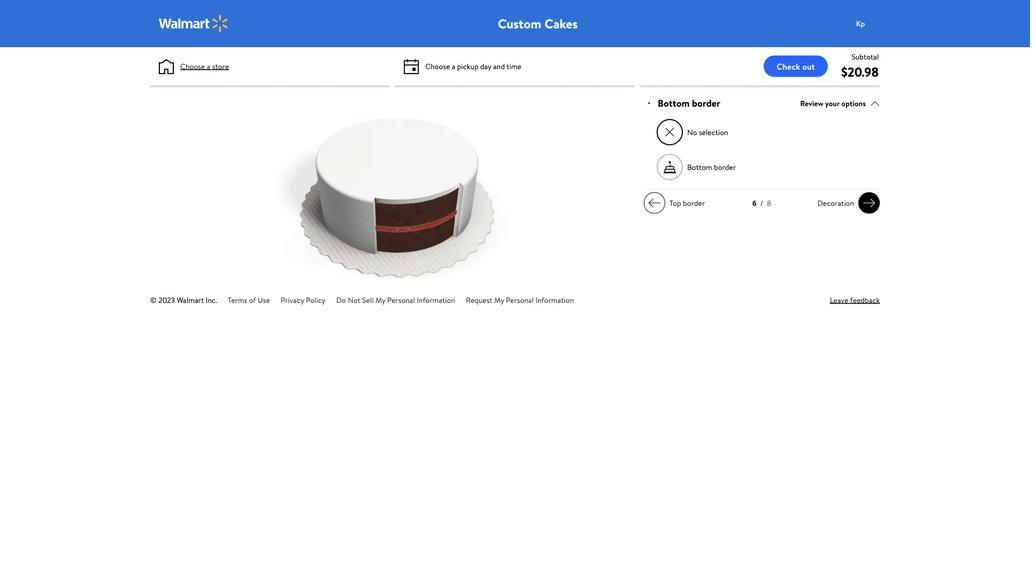 Task type: vqa. For each thing, say whether or not it's contained in the screenshot.
the bottommost Bottom border
yes



Task type: locate. For each thing, give the bounding box(es) containing it.
personal
[[388, 295, 415, 306], [506, 295, 534, 306]]

walmart
[[177, 295, 204, 306]]

leave feedback button
[[831, 295, 881, 306]]

1 horizontal spatial a
[[452, 61, 456, 71]]

choose a store link
[[180, 61, 229, 72]]

icon for continue arrow image inside decoration "link"
[[863, 197, 876, 210]]

1 information from the left
[[417, 295, 456, 306]]

2023
[[159, 295, 175, 306]]

review your options element
[[801, 98, 867, 109]]

a left 'store' on the top of page
[[207, 61, 211, 71]]

and
[[494, 61, 505, 71]]

day
[[481, 61, 492, 71]]

personal right request
[[506, 295, 534, 306]]

personal right the sell
[[388, 295, 415, 306]]

check
[[777, 60, 801, 72]]

my
[[376, 295, 386, 306], [495, 295, 505, 306]]

border up the no selection
[[692, 97, 721, 110]]

cakes
[[545, 14, 578, 32]]

1 horizontal spatial information
[[536, 295, 574, 306]]

request my personal information link
[[466, 295, 574, 306]]

kp button
[[851, 13, 893, 34]]

2 vertical spatial border
[[683, 198, 706, 208]]

1 choose from the left
[[180, 61, 205, 71]]

terms of use link
[[228, 295, 270, 306]]

2 choose from the left
[[426, 61, 450, 71]]

0 horizontal spatial icon for continue arrow image
[[649, 197, 662, 210]]

privacy
[[281, 295, 304, 306]]

choose left 'store' on the top of page
[[180, 61, 205, 71]]

choose left pickup
[[426, 61, 450, 71]]

©
[[150, 295, 157, 306]]

border
[[692, 97, 721, 110], [715, 162, 737, 172], [683, 198, 706, 208]]

your
[[826, 98, 840, 109]]

leave
[[831, 295, 849, 306]]

decoration
[[818, 198, 855, 208]]

choose
[[180, 61, 205, 71], [426, 61, 450, 71]]

decoration link
[[814, 193, 881, 214]]

0 horizontal spatial a
[[207, 61, 211, 71]]

icon for continue arrow image right decoration
[[863, 197, 876, 210]]

border down selection
[[715, 162, 737, 172]]

up arrow image
[[871, 99, 881, 108]]

information
[[417, 295, 456, 306], [536, 295, 574, 306]]

out
[[803, 60, 816, 72]]

top border link
[[644, 193, 710, 214]]

time
[[507, 61, 522, 71]]

do
[[336, 295, 346, 306]]

my right request
[[495, 295, 505, 306]]

request my personal information
[[466, 295, 574, 306]]

1 horizontal spatial choose
[[426, 61, 450, 71]]

0 horizontal spatial personal
[[388, 295, 415, 306]]

top border
[[670, 198, 706, 208]]

review your options link
[[801, 96, 881, 111]]

1 horizontal spatial icon for continue arrow image
[[863, 197, 876, 210]]

kp
[[857, 18, 866, 29]]

a
[[207, 61, 211, 71], [452, 61, 456, 71]]

a left pickup
[[452, 61, 456, 71]]

8
[[768, 198, 772, 209]]

0 horizontal spatial choose
[[180, 61, 205, 71]]

choose a pickup day and time
[[426, 61, 522, 71]]

no
[[688, 127, 698, 138]]

1 icon for continue arrow image from the left
[[649, 197, 662, 210]]

bottom down no
[[688, 162, 713, 172]]

bottom border down selection
[[688, 162, 737, 172]]

of
[[249, 295, 256, 306]]

bottom border up no
[[658, 97, 721, 110]]

subtotal $20.98
[[842, 51, 880, 81]]

bottom
[[658, 97, 690, 110], [688, 162, 713, 172]]

1 horizontal spatial my
[[495, 295, 505, 306]]

feedback
[[851, 295, 881, 306]]

custom cakes
[[498, 14, 578, 32]]

policy
[[306, 295, 326, 306]]

2 a from the left
[[452, 61, 456, 71]]

icon for continue arrow image left top on the right top of page
[[649, 197, 662, 210]]

0 horizontal spatial my
[[376, 295, 386, 306]]

bottom up remove image
[[658, 97, 690, 110]]

2 icon for continue arrow image from the left
[[863, 197, 876, 210]]

privacy policy
[[281, 295, 326, 306]]

choose for choose a pickup day and time
[[426, 61, 450, 71]]

1 a from the left
[[207, 61, 211, 71]]

1 vertical spatial bottom
[[688, 162, 713, 172]]

bottom border
[[658, 97, 721, 110], [688, 162, 737, 172]]

use
[[258, 295, 270, 306]]

border right top on the right top of page
[[683, 198, 706, 208]]

icon for continue arrow image
[[649, 197, 662, 210], [863, 197, 876, 210]]

back to walmart.com image
[[159, 15, 229, 32]]

my right the sell
[[376, 295, 386, 306]]

1 horizontal spatial personal
[[506, 295, 534, 306]]

0 horizontal spatial information
[[417, 295, 456, 306]]

store
[[212, 61, 229, 71]]

inc.
[[206, 295, 217, 306]]

0 vertical spatial border
[[692, 97, 721, 110]]



Task type: describe. For each thing, give the bounding box(es) containing it.
1 vertical spatial bottom border
[[688, 162, 737, 172]]

check out button
[[764, 56, 828, 77]]

remove image
[[664, 127, 676, 138]]

check out
[[777, 60, 816, 72]]

6 / 8
[[753, 198, 772, 209]]

6
[[753, 198, 757, 209]]

1 personal from the left
[[388, 295, 415, 306]]

not
[[348, 295, 361, 306]]

2 personal from the left
[[506, 295, 534, 306]]

terms
[[228, 295, 247, 306]]

leave feedback
[[831, 295, 881, 306]]

/
[[761, 198, 764, 209]]

review your options
[[801, 98, 867, 109]]

do not sell my personal information
[[336, 295, 456, 306]]

request
[[466, 295, 493, 306]]

custom
[[498, 14, 542, 32]]

1 my from the left
[[376, 295, 386, 306]]

2 my from the left
[[495, 295, 505, 306]]

icon for continue arrow image inside top border link
[[649, 197, 662, 210]]

no selection
[[688, 127, 729, 138]]

2 information from the left
[[536, 295, 574, 306]]

© 2023 walmart inc.
[[150, 295, 217, 306]]

options
[[842, 98, 867, 109]]

do not sell my personal information link
[[336, 295, 456, 306]]

review
[[801, 98, 824, 109]]

top
[[670, 198, 682, 208]]

choose a store
[[180, 61, 229, 71]]

pickup
[[458, 61, 479, 71]]

selection
[[699, 127, 729, 138]]

choose for choose a store
[[180, 61, 205, 71]]

0 vertical spatial bottom border
[[658, 97, 721, 110]]

1 vertical spatial border
[[715, 162, 737, 172]]

$20.98
[[842, 63, 880, 81]]

subtotal
[[852, 51, 880, 62]]

0 vertical spatial bottom
[[658, 97, 690, 110]]

terms of use
[[228, 295, 270, 306]]

a for store
[[207, 61, 211, 71]]

a for pickup
[[452, 61, 456, 71]]

privacy policy link
[[281, 295, 326, 306]]

sell
[[362, 295, 374, 306]]



